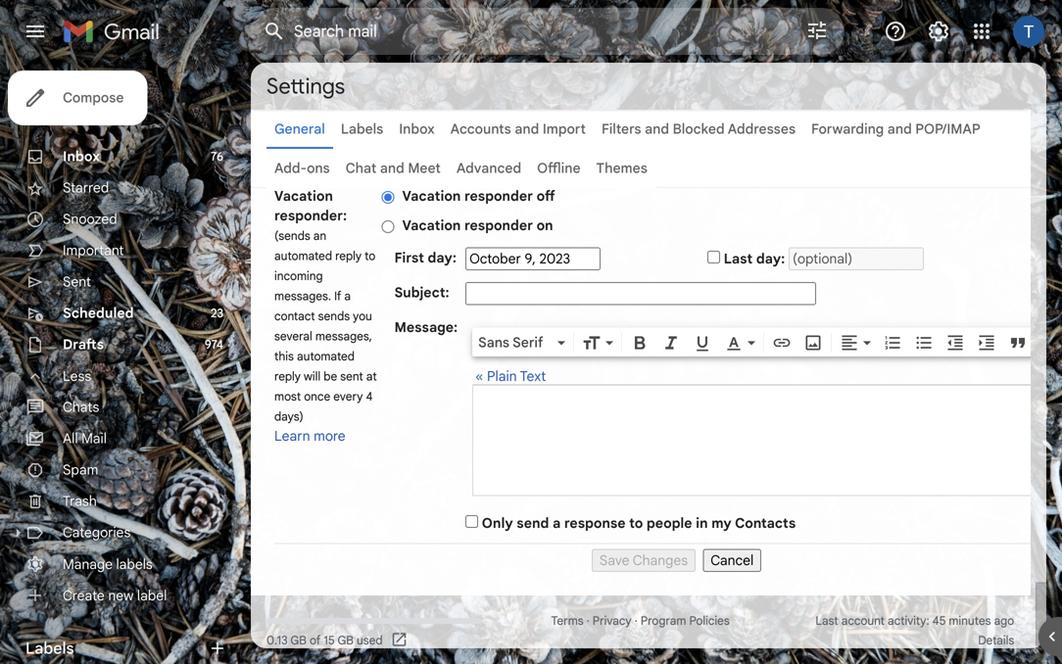 Task type: describe. For each thing, give the bounding box(es) containing it.
create new label link
[[63, 587, 167, 605]]

manage labels link
[[63, 556, 153, 573]]

23
[[211, 306, 223, 321]]

details link
[[979, 634, 1015, 648]]

at
[[366, 370, 377, 384]]

day: for last day:
[[757, 250, 785, 268]]

support image
[[884, 20, 908, 43]]

last for last day:
[[724, 250, 753, 268]]

Search mail text field
[[294, 22, 751, 41]]

manage labels
[[63, 556, 153, 573]]

cancel button
[[703, 549, 762, 572]]

in
[[696, 515, 708, 532]]

save changes
[[600, 552, 688, 569]]

bold ‪(⌘b)‬ image
[[630, 333, 650, 353]]

details
[[979, 634, 1015, 648]]

labels navigation
[[0, 63, 251, 665]]

drafts link
[[63, 336, 104, 353]]

general
[[274, 121, 325, 138]]

0 vertical spatial reply
[[335, 249, 362, 264]]

more
[[314, 428, 346, 445]]

themes
[[596, 160, 648, 177]]

manage
[[63, 556, 113, 573]]

of
[[310, 634, 321, 648]]

trash
[[63, 493, 97, 510]]

a inside vacation responder: (sends an automated reply to incoming messages. if a contact sends you several messages, this automated reply will be sent at most once every 4 days) learn more
[[344, 289, 351, 304]]

76
[[211, 149, 223, 164]]

1 vertical spatial automated
[[297, 349, 355, 364]]

vacation for vacation responder: (sends an automated reply to incoming messages. if a contact sends you several messages, this automated reply will be sent at most once every 4 days) learn more
[[274, 188, 333, 205]]

important
[[63, 242, 124, 259]]

« plain text
[[475, 368, 546, 385]]

Last day: checkbox
[[708, 251, 720, 264]]

important link
[[63, 242, 124, 259]]

sent link
[[63, 273, 91, 291]]

responder for off
[[465, 188, 533, 205]]

Only send a response to people in my Contacts checkbox
[[466, 516, 478, 528]]

indent less ‪(⌘[)‬ image
[[946, 333, 966, 353]]

offline
[[537, 160, 581, 177]]

accounts and import link
[[451, 121, 586, 138]]

insert image image
[[804, 333, 823, 353]]

terms · privacy · program policies
[[551, 614, 730, 629]]

addresses
[[728, 121, 796, 138]]

footer containing terms
[[251, 612, 1031, 651]]

program policies link
[[641, 614, 730, 629]]

vacation responder: (sends an automated reply to incoming messages. if a contact sends you several messages, this automated reply will be sent at most once every 4 days) learn more
[[274, 188, 377, 445]]

new
[[108, 587, 134, 605]]

0.13 gb of 15 gb used
[[267, 634, 383, 648]]

and for accounts
[[515, 121, 539, 138]]

sent
[[63, 273, 91, 291]]

message:
[[394, 319, 458, 336]]

compose
[[63, 89, 124, 106]]

first
[[394, 249, 424, 266]]

my
[[712, 515, 732, 532]]

1 gb from the left
[[291, 634, 307, 648]]

create
[[63, 587, 105, 605]]

activity:
[[888, 614, 930, 629]]

starred link
[[63, 179, 109, 197]]

follow link to manage storage image
[[391, 631, 410, 651]]

labels heading
[[25, 639, 208, 659]]

only send a response to people in my contacts
[[482, 515, 796, 532]]

incoming
[[274, 269, 323, 284]]

link ‪(⌘k)‬ image
[[772, 333, 792, 353]]

all mail
[[63, 430, 107, 447]]

advanced link
[[457, 160, 522, 177]]

contact
[[274, 309, 315, 324]]

ago
[[994, 614, 1015, 629]]

numbered list ‪(⌘⇧7)‬ image
[[883, 333, 903, 353]]

italic ‪(⌘i)‬ image
[[662, 333, 681, 353]]

labels
[[116, 556, 153, 573]]

main menu image
[[24, 20, 47, 43]]

bulleted list ‪(⌘⇧8)‬ image
[[915, 333, 934, 353]]

messages,
[[315, 329, 372, 344]]

add-ons
[[274, 160, 330, 177]]

974
[[205, 338, 223, 352]]

label
[[137, 587, 167, 605]]

categories link
[[63, 524, 131, 542]]

save changes button
[[592, 549, 696, 572]]

cancel
[[711, 552, 754, 569]]

chats link
[[63, 399, 99, 416]]

off
[[537, 188, 555, 205]]

program
[[641, 614, 687, 629]]

contacts
[[735, 515, 796, 532]]

on
[[537, 217, 553, 234]]

First day: text field
[[466, 247, 601, 271]]

settings image
[[927, 20, 951, 43]]

mail
[[81, 430, 107, 447]]

vacation for vacation responder on
[[402, 217, 461, 234]]

and for chat
[[380, 160, 405, 177]]

filters
[[602, 121, 642, 138]]

inbox for bottommost inbox link
[[63, 148, 100, 165]]

0 horizontal spatial reply
[[274, 370, 301, 384]]

Vacation responder off radio
[[382, 190, 394, 205]]

Last day: text field
[[789, 247, 924, 271]]

people
[[647, 515, 693, 532]]

vacation for vacation responder off
[[402, 188, 461, 205]]

meet
[[408, 160, 441, 177]]

blocked
[[673, 121, 725, 138]]

0.13
[[267, 634, 288, 648]]

save
[[600, 552, 630, 569]]

day: for first day:
[[428, 249, 457, 266]]

scheduled
[[63, 305, 134, 322]]

this
[[274, 349, 294, 364]]

Vacation responder on radio
[[382, 219, 394, 234]]

every
[[334, 390, 363, 404]]



Task type: vqa. For each thing, say whether or not it's contained in the screenshot.
(
no



Task type: locate. For each thing, give the bounding box(es) containing it.
15
[[324, 634, 335, 648]]

navigation containing save changes
[[274, 544, 1062, 572]]

automated up incoming
[[274, 249, 332, 264]]

0 vertical spatial inbox link
[[399, 121, 435, 138]]

and right filters
[[645, 121, 669, 138]]

1 vertical spatial inbox link
[[63, 148, 100, 165]]

to left first
[[365, 249, 376, 264]]

will
[[304, 370, 321, 384]]

last day:
[[724, 250, 785, 268]]

0 horizontal spatial gb
[[291, 634, 307, 648]]

chat and meet link
[[346, 160, 441, 177]]

1 vertical spatial labels
[[25, 639, 74, 659]]

to left people
[[629, 515, 643, 532]]

changes
[[633, 552, 688, 569]]

learn more link
[[274, 428, 346, 445]]

1 responder from the top
[[465, 188, 533, 205]]

1 horizontal spatial gb
[[338, 634, 354, 648]]

an
[[313, 229, 327, 244]]

inbox for the right inbox link
[[399, 121, 435, 138]]

vacation inside vacation responder: (sends an automated reply to incoming messages. if a contact sends you several messages, this automated reply will be sent at most once every 4 days) learn more
[[274, 188, 333, 205]]

day: right first
[[428, 249, 457, 266]]

None search field
[[251, 8, 845, 55]]

2 gb from the left
[[338, 634, 354, 648]]

labels
[[341, 121, 383, 138], [25, 639, 74, 659]]

labels link
[[341, 121, 383, 138]]

inbox up starred link
[[63, 148, 100, 165]]

forwarding and pop/imap
[[812, 121, 981, 138]]

0 vertical spatial inbox
[[399, 121, 435, 138]]

navigation
[[274, 544, 1062, 572]]

most
[[274, 390, 301, 404]]

offline link
[[537, 160, 581, 177]]

automated
[[274, 249, 332, 264], [297, 349, 355, 364]]

themes link
[[596, 160, 648, 177]]

0 horizontal spatial last
[[724, 250, 753, 268]]

0 horizontal spatial a
[[344, 289, 351, 304]]

last for last account activity: 45 minutes ago details
[[816, 614, 839, 629]]

serif
[[513, 334, 543, 351]]

1 horizontal spatial reply
[[335, 249, 362, 264]]

1 horizontal spatial day:
[[757, 250, 785, 268]]

responder down advanced
[[465, 188, 533, 205]]

pop/imap
[[916, 121, 981, 138]]

underline ‪(⌘u)‬ image
[[693, 334, 713, 354]]

indent more ‪(⌘])‬ image
[[977, 333, 997, 353]]

forwarding
[[812, 121, 884, 138]]

4
[[366, 390, 373, 404]]

1 vertical spatial a
[[553, 515, 561, 532]]

responder for on
[[465, 217, 533, 234]]

1 vertical spatial last
[[816, 614, 839, 629]]

chat
[[346, 160, 377, 177]]

days)
[[274, 410, 304, 424]]

last inside last account activity: 45 minutes ago details
[[816, 614, 839, 629]]

0 horizontal spatial labels
[[25, 639, 74, 659]]

starred
[[63, 179, 109, 197]]

· right privacy link
[[635, 614, 638, 629]]

add-
[[274, 160, 307, 177]]

0 horizontal spatial to
[[365, 249, 376, 264]]

filters and blocked addresses
[[602, 121, 796, 138]]

less
[[63, 368, 91, 385]]

last right 'last day:' option
[[724, 250, 753, 268]]

chats
[[63, 399, 99, 416]]

1 vertical spatial inbox
[[63, 148, 100, 165]]

formatting options toolbar
[[473, 328, 1062, 357]]

vacation responder off
[[402, 188, 555, 205]]

and for forwarding
[[888, 121, 912, 138]]

all mail link
[[63, 430, 107, 447]]

general link
[[274, 121, 325, 138]]

responder:
[[274, 207, 347, 224]]

0 horizontal spatial ·
[[587, 614, 590, 629]]

0 vertical spatial automated
[[274, 249, 332, 264]]

labels inside navigation
[[25, 639, 74, 659]]

advanced search options image
[[798, 11, 837, 50]]

account
[[842, 614, 885, 629]]

policies
[[690, 614, 730, 629]]

forwarding and pop/imap link
[[812, 121, 981, 138]]

terms link
[[551, 614, 584, 629]]

0 horizontal spatial inbox
[[63, 148, 100, 165]]

inbox up meet
[[399, 121, 435, 138]]

settings
[[267, 73, 345, 100]]

1 horizontal spatial ·
[[635, 614, 638, 629]]

1 horizontal spatial a
[[553, 515, 561, 532]]

1 horizontal spatial inbox link
[[399, 121, 435, 138]]

· right terms link
[[587, 614, 590, 629]]

day:
[[428, 249, 457, 266], [757, 250, 785, 268]]

accounts and import
[[451, 121, 586, 138]]

Subject text field
[[466, 282, 817, 305]]

minutes
[[949, 614, 991, 629]]

1 horizontal spatial inbox
[[399, 121, 435, 138]]

quote ‪(⌘⇧9)‬ image
[[1009, 333, 1028, 353]]

labels for labels heading
[[25, 639, 74, 659]]

and left import
[[515, 121, 539, 138]]

categories
[[63, 524, 131, 542]]

0 horizontal spatial day:
[[428, 249, 457, 266]]

last
[[724, 250, 753, 268], [816, 614, 839, 629]]

vacation responder on
[[402, 217, 553, 234]]

vacation down meet
[[402, 188, 461, 205]]

privacy link
[[593, 614, 632, 629]]

day: right 'last day:' option
[[757, 250, 785, 268]]

used
[[357, 634, 383, 648]]

vacation up first day:
[[402, 217, 461, 234]]

1 vertical spatial responder
[[465, 217, 533, 234]]

vacation up responder:
[[274, 188, 333, 205]]

sans serif option
[[474, 333, 554, 353]]

1 horizontal spatial labels
[[341, 121, 383, 138]]

terms
[[551, 614, 584, 629]]

you
[[353, 309, 372, 324]]

0 vertical spatial labels
[[341, 121, 383, 138]]

labels for labels link
[[341, 121, 383, 138]]

responder down vacation responder off
[[465, 217, 533, 234]]

sends
[[318, 309, 350, 324]]

first day:
[[394, 249, 457, 266]]

sans
[[478, 334, 510, 351]]

2 · from the left
[[635, 614, 638, 629]]

footer
[[251, 612, 1031, 651]]

and
[[515, 121, 539, 138], [645, 121, 669, 138], [888, 121, 912, 138], [380, 160, 405, 177]]

labels down create
[[25, 639, 74, 659]]

accounts
[[451, 121, 511, 138]]

Vacation responder text field
[[473, 395, 1062, 486]]

search mail image
[[257, 14, 292, 49]]

gb
[[291, 634, 307, 648], [338, 634, 354, 648]]

a right send
[[553, 515, 561, 532]]

0 vertical spatial responder
[[465, 188, 533, 205]]

automated up be
[[297, 349, 355, 364]]

0 vertical spatial last
[[724, 250, 753, 268]]

less button
[[0, 361, 235, 392]]

0 vertical spatial a
[[344, 289, 351, 304]]

response
[[564, 515, 626, 532]]

last left account
[[816, 614, 839, 629]]

send
[[517, 515, 549, 532]]

add-ons link
[[274, 160, 330, 177]]

1 · from the left
[[587, 614, 590, 629]]

labels up "chat"
[[341, 121, 383, 138]]

trash link
[[63, 493, 97, 510]]

compose button
[[8, 71, 147, 125]]

sent
[[340, 370, 363, 384]]

inbox link up starred link
[[63, 148, 100, 165]]

scheduled link
[[63, 305, 134, 322]]

reply up most
[[274, 370, 301, 384]]

create new label
[[63, 587, 167, 605]]

and up "vacation responder off" radio
[[380, 160, 405, 177]]

several
[[274, 329, 312, 344]]

advanced
[[457, 160, 522, 177]]

(sends
[[274, 229, 310, 244]]

·
[[587, 614, 590, 629], [635, 614, 638, 629]]

snoozed link
[[63, 211, 117, 228]]

sans serif
[[478, 334, 543, 351]]

once
[[304, 390, 331, 404]]

import
[[543, 121, 586, 138]]

inbox inside the labels navigation
[[63, 148, 100, 165]]

0 vertical spatial to
[[365, 249, 376, 264]]

subject:
[[394, 284, 450, 301]]

to inside vacation responder: (sends an automated reply to incoming messages. if a contact sends you several messages, this automated reply will be sent at most once every 4 days) learn more
[[365, 249, 376, 264]]

1 horizontal spatial last
[[816, 614, 839, 629]]

1 vertical spatial reply
[[274, 370, 301, 384]]

reply up if
[[335, 249, 362, 264]]

gb right 15
[[338, 634, 354, 648]]

2 responder from the top
[[465, 217, 533, 234]]

drafts
[[63, 336, 104, 353]]

a right if
[[344, 289, 351, 304]]

a
[[344, 289, 351, 304], [553, 515, 561, 532]]

and for filters
[[645, 121, 669, 138]]

inbox link up meet
[[399, 121, 435, 138]]

and left pop/imap
[[888, 121, 912, 138]]

1 horizontal spatial to
[[629, 515, 643, 532]]

0 horizontal spatial inbox link
[[63, 148, 100, 165]]

1 vertical spatial to
[[629, 515, 643, 532]]

to
[[365, 249, 376, 264], [629, 515, 643, 532]]

reply
[[335, 249, 362, 264], [274, 370, 301, 384]]

gb left of
[[291, 634, 307, 648]]

messages.
[[274, 289, 331, 304]]

inbox link
[[399, 121, 435, 138], [63, 148, 100, 165]]

gmail image
[[63, 12, 170, 51]]

ons
[[307, 160, 330, 177]]



